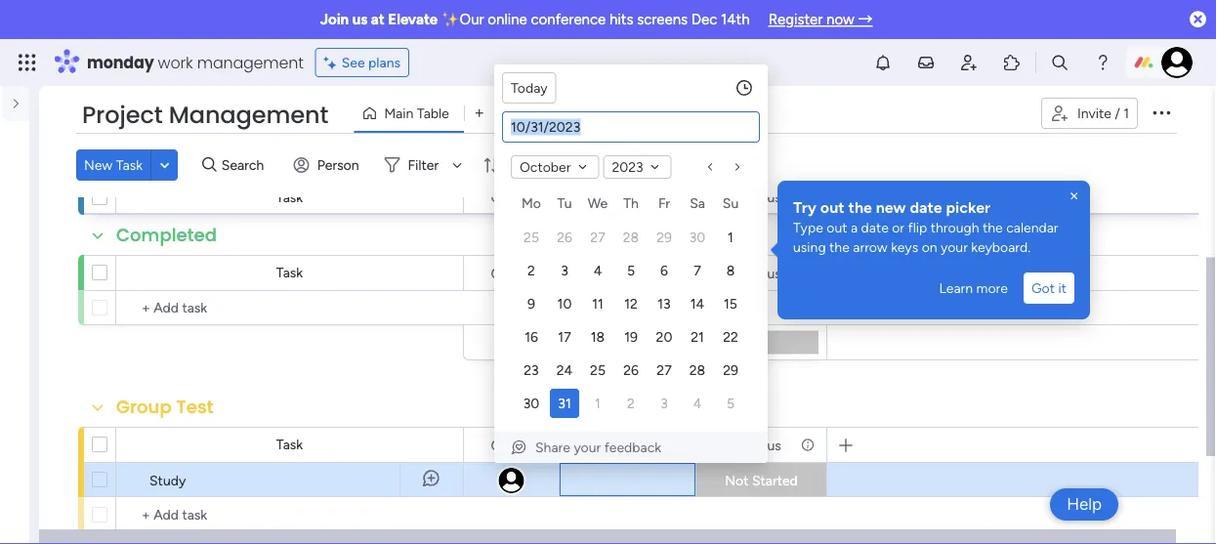 Task type: locate. For each thing, give the bounding box(es) containing it.
owner up 9
[[491, 265, 532, 281]]

due up 11 button
[[600, 265, 624, 281]]

25 down monday element
[[524, 229, 539, 246]]

30
[[689, 229, 706, 246], [523, 395, 540, 412]]

1 vertical spatial status
[[742, 265, 781, 281]]

0 vertical spatial 26
[[557, 229, 572, 246]]

0 vertical spatial 28 button
[[616, 223, 646, 252]]

the up keyboard.
[[983, 219, 1003, 236]]

owner field for to do
[[486, 186, 537, 208]]

1 horizontal spatial 25 button
[[583, 356, 613, 385]]

0 vertical spatial out
[[820, 198, 845, 216]]

angle down image
[[160, 158, 169, 172]]

not started
[[725, 472, 798, 489]]

0 vertical spatial 25 button
[[517, 223, 546, 252]]

column information image down using
[[800, 265, 816, 281]]

2 up share your feedback link
[[627, 395, 635, 412]]

3 button
[[550, 256, 579, 285], [650, 389, 679, 418]]

mo
[[522, 195, 541, 212]]

29 down "friday" element
[[657, 229, 672, 246]]

1
[[1124, 105, 1129, 122], [728, 229, 734, 246], [595, 395, 601, 412]]

30 button left 31
[[517, 389, 546, 418]]

6
[[660, 262, 668, 279]]

keyboard.
[[971, 239, 1031, 255]]

due date right share
[[600, 437, 657, 453]]

status field up 'not started' at right
[[737, 434, 786, 456]]

next image
[[730, 159, 745, 175]]

1 vertical spatial 2 button
[[616, 389, 646, 418]]

elevate
[[388, 11, 438, 28]]

1 horizontal spatial 28 button
[[683, 356, 712, 385]]

4 button up 11
[[583, 256, 613, 285]]

it
[[1058, 280, 1067, 297]]

27 button down 20
[[650, 356, 679, 385]]

got it button
[[1024, 273, 1075, 304]]

0 vertical spatial 4 button
[[583, 256, 613, 285]]

0 vertical spatial due date field
[[595, 186, 661, 208]]

see
[[342, 54, 365, 71]]

23
[[524, 362, 539, 379]]

1 vertical spatial 1
[[728, 229, 734, 246]]

28 for left 28 button
[[623, 229, 639, 246]]

0 vertical spatial owner
[[491, 189, 532, 205]]

2 vertical spatial owner
[[491, 437, 532, 453]]

4
[[594, 262, 602, 279], [693, 395, 702, 412]]

invite / 1 button
[[1041, 98, 1138, 129]]

hide
[[581, 157, 610, 173]]

0 vertical spatial 25
[[524, 229, 539, 246]]

status field right 8
[[737, 262, 786, 284]]

30 for left 30 "button"
[[523, 395, 540, 412]]

0 vertical spatial 2 button
[[517, 256, 546, 285]]

column information image
[[800, 437, 816, 453]]

1 vertical spatial due date field
[[595, 262, 661, 284]]

status right su
[[742, 189, 781, 205]]

date up the arrow
[[861, 219, 889, 236]]

list box
[[0, 270, 39, 544]]

owner field for group test
[[486, 434, 537, 456]]

0 vertical spatial date
[[910, 198, 942, 216]]

flip
[[908, 219, 927, 236]]

1 vertical spatial date
[[861, 219, 889, 236]]

1 vertical spatial 5
[[727, 395, 735, 412]]

invite
[[1078, 105, 1112, 122]]

2 vertical spatial owner field
[[486, 434, 537, 456]]

due
[[600, 189, 624, 205], [600, 265, 624, 281], [600, 437, 624, 453]]

column information image up the type
[[800, 189, 816, 205]]

5 button
[[616, 256, 646, 285], [716, 389, 745, 418]]

4 down the 21
[[693, 395, 702, 412]]

0 horizontal spatial 27 button
[[583, 223, 613, 252]]

owner down sort popup button
[[491, 189, 532, 205]]

3 due from the top
[[600, 437, 624, 453]]

25
[[524, 229, 539, 246], [590, 362, 606, 379]]

filter
[[408, 157, 439, 173]]

17
[[558, 329, 571, 345]]

3 button up feedback
[[650, 389, 679, 418]]

4 for bottommost 4 button
[[693, 395, 702, 412]]

1 vertical spatial 1 button
[[583, 389, 613, 418]]

new
[[84, 157, 113, 173]]

due date for 3rd due date field
[[600, 437, 657, 453]]

1 horizontal spatial 29
[[723, 362, 738, 379]]

1 horizontal spatial 3 button
[[650, 389, 679, 418]]

15
[[724, 296, 738, 312]]

owner field up 9
[[486, 262, 537, 284]]

0 horizontal spatial 29
[[657, 229, 672, 246]]

0 horizontal spatial 28 button
[[616, 223, 646, 252]]

management
[[197, 51, 304, 73]]

3 status field from the top
[[737, 434, 786, 456]]

out right try
[[820, 198, 845, 216]]

0 horizontal spatial 26 button
[[550, 223, 579, 252]]

workspace options image
[[20, 194, 39, 213]]

help image
[[1093, 53, 1113, 72]]

+ Add task text field
[[126, 503, 454, 527]]

26 down tuesday element
[[557, 229, 572, 246]]

your down through
[[941, 239, 968, 255]]

Group Test field
[[111, 395, 218, 420]]

3 owner from the top
[[491, 437, 532, 453]]

screens
[[637, 11, 688, 28]]

1 horizontal spatial your
[[941, 239, 968, 255]]

study
[[149, 472, 186, 488]]

0 vertical spatial status field
[[737, 186, 786, 208]]

2 due date field from the top
[[595, 262, 661, 284]]

keys
[[891, 239, 919, 255]]

27 button down wednesday element
[[583, 223, 613, 252]]

invite members image
[[959, 53, 979, 72]]

27 for the top 27 button
[[590, 229, 605, 246]]

28 button down thursday element
[[616, 223, 646, 252]]

1 vertical spatial 27 button
[[650, 356, 679, 385]]

29 down 22
[[723, 362, 738, 379]]

0 vertical spatial date
[[628, 189, 657, 205]]

started
[[752, 472, 798, 489]]

3 owner field from the top
[[486, 434, 537, 456]]

0 vertical spatial 3 button
[[550, 256, 579, 285]]

arrow down image
[[446, 153, 469, 177]]

do
[[142, 148, 166, 172]]

we
[[588, 195, 608, 212]]

0 vertical spatial the
[[848, 198, 872, 216]]

owner field down 23
[[486, 434, 537, 456]]

30 left 31
[[523, 395, 540, 412]]

0 horizontal spatial date
[[861, 219, 889, 236]]

date
[[628, 189, 657, 205], [628, 265, 657, 281], [628, 437, 657, 453]]

group
[[116, 395, 172, 420]]

due date field up 12 button in the right bottom of the page
[[595, 262, 661, 284]]

2 button up 9
[[517, 256, 546, 285]]

26 button
[[550, 223, 579, 252], [616, 356, 646, 385]]

status for group test
[[742, 437, 781, 453]]

inbox image
[[916, 53, 936, 72]]

1 vertical spatial 28
[[690, 362, 706, 379]]

0 vertical spatial 1
[[1124, 105, 1129, 122]]

2 due from the top
[[600, 265, 624, 281]]

1 down sunday element
[[728, 229, 734, 246]]

the up a
[[848, 198, 872, 216]]

Status field
[[737, 186, 786, 208], [737, 262, 786, 284], [737, 434, 786, 456]]

register now →
[[768, 11, 873, 28]]

1 vertical spatial due date
[[600, 265, 657, 281]]

2 vertical spatial status
[[742, 437, 781, 453]]

0 horizontal spatial 5 button
[[616, 256, 646, 285]]

got it
[[1032, 280, 1067, 297]]

2 status field from the top
[[737, 262, 786, 284]]

0 vertical spatial owner field
[[486, 186, 537, 208]]

hits
[[610, 11, 633, 28]]

1 vertical spatial 28 button
[[683, 356, 712, 385]]

my work image
[[18, 138, 35, 156]]

12 button
[[616, 289, 646, 318]]

help
[[1067, 494, 1102, 514]]

column information image
[[670, 189, 686, 205], [800, 189, 816, 205], [800, 265, 816, 281], [670, 437, 686, 453]]

due right share
[[600, 437, 624, 453]]

Owner field
[[486, 186, 537, 208], [486, 262, 537, 284], [486, 434, 537, 456]]

due date up 12 button in the right bottom of the page
[[600, 265, 657, 281]]

new
[[876, 198, 906, 216]]

0 horizontal spatial 2
[[528, 262, 535, 279]]

due date down 2023 on the top right of the page
[[600, 189, 657, 205]]

new task button
[[76, 149, 150, 181]]

due for 3rd due date field
[[600, 437, 624, 453]]

online
[[488, 11, 527, 28]]

1 vertical spatial date
[[628, 265, 657, 281]]

0 vertical spatial 1 button
[[716, 223, 745, 252]]

options image
[[1150, 100, 1173, 124]]

3 due date from the top
[[600, 437, 657, 453]]

27 button
[[583, 223, 613, 252], [650, 356, 679, 385]]

30 button down saturday element
[[683, 223, 712, 252]]

table
[[417, 105, 449, 122]]

1 vertical spatial 25 button
[[583, 356, 613, 385]]

0 horizontal spatial 3
[[561, 262, 568, 279]]

2 button up share your feedback link
[[616, 389, 646, 418]]

status field down next image
[[737, 186, 786, 208]]

2 vertical spatial due
[[600, 437, 624, 453]]

0 horizontal spatial 26
[[557, 229, 572, 246]]

30 down saturday element
[[689, 229, 706, 246]]

21 button
[[683, 322, 712, 352]]

1 vertical spatial 5 button
[[716, 389, 745, 418]]

Due Date field
[[595, 186, 661, 208], [595, 262, 661, 284], [595, 434, 661, 456]]

owner
[[491, 189, 532, 205], [491, 265, 532, 281], [491, 437, 532, 453]]

Date field
[[503, 112, 759, 142]]

2 up 9
[[528, 262, 535, 279]]

join
[[320, 11, 349, 28]]

0 horizontal spatial 2 button
[[517, 256, 546, 285]]

26 button down tuesday element
[[550, 223, 579, 252]]

person button
[[286, 149, 371, 181]]

2 status from the top
[[742, 265, 781, 281]]

0 horizontal spatial 29 button
[[650, 223, 679, 252]]

close image
[[1067, 189, 1082, 204]]

28 down thursday element
[[623, 229, 639, 246]]

date up flip
[[910, 198, 942, 216]]

8 button
[[716, 256, 745, 285]]

not
[[725, 472, 749, 489]]

1 horizontal spatial 1 button
[[716, 223, 745, 252]]

owner left share
[[491, 437, 532, 453]]

the
[[848, 198, 872, 216], [983, 219, 1003, 236], [829, 239, 850, 255]]

29 button
[[650, 223, 679, 252], [716, 356, 745, 385]]

29 for bottommost 29 button
[[723, 362, 738, 379]]

1 right the /
[[1124, 105, 1129, 122]]

14th
[[721, 11, 750, 28]]

0 vertical spatial 27
[[590, 229, 605, 246]]

person
[[317, 157, 359, 173]]

2 owner from the top
[[491, 265, 532, 281]]

1 button down sunday element
[[716, 223, 745, 252]]

1 due from the top
[[600, 189, 624, 205]]

1 vertical spatial 27
[[657, 362, 672, 379]]

0 vertical spatial 5
[[627, 262, 635, 279]]

date
[[910, 198, 942, 216], [861, 219, 889, 236]]

1 vertical spatial 26 button
[[616, 356, 646, 385]]

3 date from the top
[[628, 437, 657, 453]]

0 horizontal spatial 1
[[595, 395, 601, 412]]

4 up 11
[[594, 262, 602, 279]]

option
[[0, 273, 29, 276]]

5 button down 22 button
[[716, 389, 745, 418]]

5 button up 12 button in the right bottom of the page
[[616, 256, 646, 285]]

22
[[723, 329, 738, 345]]

3 button up 10
[[550, 256, 579, 285]]

+ Add task text field
[[126, 296, 454, 319]]

1 horizontal spatial 4 button
[[683, 389, 712, 418]]

27 down 20
[[657, 362, 672, 379]]

25 button right 24
[[583, 356, 613, 385]]

5
[[627, 262, 635, 279], [727, 395, 735, 412]]

grid containing mo
[[515, 191, 747, 420]]

1 horizontal spatial 25
[[590, 362, 606, 379]]

share
[[535, 439, 570, 456]]

13
[[658, 296, 671, 312]]

0 horizontal spatial 3 button
[[550, 256, 579, 285]]

today
[[511, 80, 548, 96]]

due date for second due date field from the bottom of the page
[[600, 265, 657, 281]]

28 down 21 button
[[690, 362, 706, 379]]

27 down wednesday element
[[590, 229, 605, 246]]

the right using
[[829, 239, 850, 255]]

0 horizontal spatial 4
[[594, 262, 602, 279]]

25 right 24
[[590, 362, 606, 379]]

due date field down 2023 on the top right of the page
[[595, 186, 661, 208]]

1 owner from the top
[[491, 189, 532, 205]]

v2 search image
[[202, 154, 217, 176]]

3 up feedback
[[661, 395, 668, 412]]

invite / 1
[[1078, 105, 1129, 122]]

0 vertical spatial 2
[[528, 262, 535, 279]]

1 owner field from the top
[[486, 186, 537, 208]]

1 horizontal spatial 2
[[627, 395, 635, 412]]

0 horizontal spatial your
[[574, 439, 601, 456]]

29 button down "friday" element
[[650, 223, 679, 252]]

1 vertical spatial 2
[[627, 395, 635, 412]]

5 up 12 button in the right bottom of the page
[[627, 262, 635, 279]]

4 button down the 21
[[683, 389, 712, 418]]

management
[[169, 99, 329, 131]]

status for completed
[[742, 265, 781, 281]]

1 horizontal spatial 27
[[657, 362, 672, 379]]

0 horizontal spatial 28
[[623, 229, 639, 246]]

1 vertical spatial 4
[[693, 395, 702, 412]]

2 vertical spatial date
[[628, 437, 657, 453]]

To Do field
[[111, 148, 171, 173]]

2 due date from the top
[[600, 265, 657, 281]]

25 button down monday element
[[517, 223, 546, 252]]

14 button
[[683, 289, 712, 318]]

due down 2023 on the top right of the page
[[600, 189, 624, 205]]

1 due date from the top
[[600, 189, 657, 205]]

type
[[793, 219, 823, 236]]

0 vertical spatial 5 button
[[616, 256, 646, 285]]

28 button
[[616, 223, 646, 252], [683, 356, 712, 385]]

1 vertical spatial due
[[600, 265, 624, 281]]

1 vertical spatial 29
[[723, 362, 738, 379]]

28 for rightmost 28 button
[[690, 362, 706, 379]]

0 vertical spatial 30
[[689, 229, 706, 246]]

14
[[690, 296, 705, 312]]

26
[[557, 229, 572, 246], [623, 362, 639, 379]]

28 button down 21 button
[[683, 356, 712, 385]]

0 horizontal spatial 30
[[523, 395, 540, 412]]

project management
[[82, 99, 329, 131]]

Search field
[[217, 151, 275, 179]]

tuesday element
[[548, 191, 581, 221]]

1 horizontal spatial 30
[[689, 229, 706, 246]]

10
[[557, 296, 572, 312]]

27
[[590, 229, 605, 246], [657, 362, 672, 379]]

5 down 22 button
[[727, 395, 735, 412]]

3 up 10 button
[[561, 262, 568, 279]]

1 button right 31 button
[[583, 389, 613, 418]]

29 button down 22 button
[[716, 356, 745, 385]]

0 vertical spatial due
[[600, 189, 624, 205]]

1 vertical spatial the
[[983, 219, 1003, 236]]

1 vertical spatial 30 button
[[517, 389, 546, 418]]

16 button
[[517, 322, 546, 352]]

0 horizontal spatial 1 button
[[583, 389, 613, 418]]

Completed field
[[111, 223, 222, 248]]

0 vertical spatial 4
[[594, 262, 602, 279]]

3 status from the top
[[742, 437, 781, 453]]

1 horizontal spatial 27 button
[[650, 356, 679, 385]]

to
[[116, 148, 138, 172]]

friday element
[[648, 191, 681, 221]]

1 horizontal spatial 4
[[693, 395, 702, 412]]

thursday element
[[614, 191, 648, 221]]

row group
[[515, 221, 747, 420]]

grid
[[515, 191, 747, 420]]

0 horizontal spatial 27
[[590, 229, 605, 246]]

26 down 19
[[623, 362, 639, 379]]

1 vertical spatial status field
[[737, 262, 786, 284]]

out left a
[[827, 219, 848, 236]]

see plans button
[[315, 48, 409, 77]]

24
[[557, 362, 573, 379]]

1 vertical spatial 26
[[623, 362, 639, 379]]

2 button
[[517, 256, 546, 285], [616, 389, 646, 418]]

due date field right share
[[595, 434, 661, 456]]

1 right 31 button
[[595, 395, 601, 412]]

your right share
[[574, 439, 601, 456]]

status right 8
[[742, 265, 781, 281]]

task for group test
[[276, 436, 303, 453]]

status up 'not started' at right
[[742, 437, 781, 453]]

26 button down the 19 button
[[616, 356, 646, 385]]

owner field down sort popup button
[[486, 186, 537, 208]]

0 vertical spatial 30 button
[[683, 223, 712, 252]]



Task type: describe. For each thing, give the bounding box(es) containing it.
16
[[525, 329, 538, 345]]

at
[[371, 11, 385, 28]]

add time image
[[735, 78, 754, 98]]

try out the new date picker type out a date or flip through the calendar using the arrow keys on your keyboard.
[[793, 198, 1062, 255]]

main table button
[[354, 98, 464, 129]]

task for completed
[[276, 264, 303, 281]]

4 for the left 4 button
[[594, 262, 602, 279]]

0 vertical spatial 3
[[561, 262, 568, 279]]

30 for rightmost 30 "button"
[[689, 229, 706, 246]]

10 button
[[550, 289, 579, 318]]

1 horizontal spatial date
[[910, 198, 942, 216]]

2023
[[612, 159, 643, 175]]

monday work management
[[87, 51, 304, 73]]

2 vertical spatial the
[[829, 239, 850, 255]]

column information image right feedback
[[670, 437, 686, 453]]

through
[[931, 219, 979, 236]]

dec
[[691, 11, 717, 28]]

see plans
[[342, 54, 401, 71]]

task for to do
[[276, 189, 303, 206]]

us
[[352, 11, 368, 28]]

completed
[[116, 223, 217, 248]]

register
[[768, 11, 823, 28]]

got
[[1032, 280, 1055, 297]]

26 for the bottom 26 button
[[623, 362, 639, 379]]

1 vertical spatial 4 button
[[683, 389, 712, 418]]

2 vertical spatial 1
[[595, 395, 601, 412]]

0 horizontal spatial 5
[[627, 262, 635, 279]]

1 vertical spatial 29 button
[[716, 356, 745, 385]]

1 due date field from the top
[[595, 186, 661, 208]]

notifications image
[[873, 53, 893, 72]]

join us at elevate ✨ our online conference hits screens dec 14th
[[320, 11, 750, 28]]

9 button
[[517, 289, 546, 318]]

8
[[727, 262, 735, 279]]

2 for the bottommost 2 button
[[627, 395, 635, 412]]

21
[[691, 329, 704, 345]]

share your feedback
[[535, 439, 661, 456]]

1 vertical spatial 25
[[590, 362, 606, 379]]

calendar
[[1006, 219, 1059, 236]]

learn more button
[[932, 273, 1016, 304]]

27 for the rightmost 27 button
[[657, 362, 672, 379]]

or
[[892, 219, 905, 236]]

sort
[[506, 157, 532, 173]]

owner for test
[[491, 437, 532, 453]]

on
[[922, 239, 937, 255]]

2 date from the top
[[628, 265, 657, 281]]

add view image
[[475, 106, 483, 120]]

due date for 1st due date field
[[600, 189, 657, 205]]

29 for 29 button to the left
[[657, 229, 672, 246]]

home image
[[18, 104, 37, 123]]

17 button
[[550, 322, 579, 352]]

sort button
[[475, 149, 544, 181]]

search everything image
[[1050, 53, 1070, 72]]

hide button
[[550, 149, 622, 181]]

test
[[176, 395, 213, 420]]

6 button
[[650, 256, 679, 285]]

main table
[[384, 105, 449, 122]]

1 vertical spatial 3
[[661, 395, 668, 412]]

18 button
[[583, 322, 613, 352]]

your inside try out the new date picker type out a date or flip through the calendar using the arrow keys on your keyboard.
[[941, 239, 968, 255]]

1 vertical spatial out
[[827, 219, 848, 236]]

due for 1st due date field
[[600, 189, 624, 205]]

23 button
[[517, 356, 546, 385]]

1 horizontal spatial 1
[[728, 229, 734, 246]]

status field for group test
[[737, 434, 786, 456]]

2 for the left 2 button
[[528, 262, 535, 279]]

today button
[[502, 72, 556, 104]]

apps image
[[1002, 53, 1022, 72]]

our
[[460, 11, 484, 28]]

now
[[827, 11, 855, 28]]

20
[[656, 329, 673, 345]]

share your feedback link
[[510, 438, 752, 457]]

7
[[694, 262, 701, 279]]

1 inside "invite / 1" button
[[1124, 105, 1129, 122]]

/
[[1115, 105, 1120, 122]]

18
[[591, 329, 605, 345]]

a
[[851, 219, 858, 236]]

try out the new date picker heading
[[793, 196, 1075, 218]]

1 vertical spatial 3 button
[[650, 389, 679, 418]]

conference
[[531, 11, 606, 28]]

previous image
[[702, 159, 718, 175]]

learn more
[[939, 280, 1008, 297]]

monday
[[87, 51, 154, 73]]

filter button
[[377, 149, 469, 181]]

3 due date field from the top
[[595, 434, 661, 456]]

1 status field from the top
[[737, 186, 786, 208]]

0 horizontal spatial 4 button
[[583, 256, 613, 285]]

bob builder image
[[1162, 47, 1193, 78]]

9
[[528, 296, 535, 312]]

su
[[723, 195, 739, 212]]

status field for completed
[[737, 262, 786, 284]]

13 button
[[650, 289, 679, 318]]

task inside button
[[116, 157, 143, 173]]

26 for the topmost 26 button
[[557, 229, 572, 246]]

feedback
[[604, 439, 661, 456]]

row group containing 25
[[515, 221, 747, 420]]

new task
[[84, 157, 143, 173]]

1 date from the top
[[628, 189, 657, 205]]

column information image left the sa
[[670, 189, 686, 205]]

1 horizontal spatial 5 button
[[716, 389, 745, 418]]

saturday element
[[681, 191, 714, 221]]

0 vertical spatial 27 button
[[583, 223, 613, 252]]

1 horizontal spatial 30 button
[[683, 223, 712, 252]]

work
[[158, 51, 193, 73]]

to do
[[116, 148, 166, 172]]

plans
[[368, 54, 401, 71]]

arrow
[[853, 239, 888, 255]]

fr
[[658, 195, 670, 212]]

help button
[[1050, 488, 1119, 521]]

11
[[592, 296, 604, 312]]

sunday element
[[714, 191, 747, 221]]

try
[[793, 198, 817, 216]]

owner for do
[[491, 189, 532, 205]]

picker
[[946, 198, 991, 216]]

0 vertical spatial 26 button
[[550, 223, 579, 252]]

2 owner field from the top
[[486, 262, 537, 284]]

october button
[[511, 155, 599, 179]]

Project Management field
[[77, 99, 333, 132]]

31 button
[[550, 389, 579, 418]]

1 status from the top
[[742, 189, 781, 205]]

group test
[[116, 395, 213, 420]]

11 button
[[583, 289, 613, 318]]

more
[[977, 280, 1008, 297]]

due for second due date field from the bottom of the page
[[600, 265, 624, 281]]

select product image
[[18, 53, 37, 72]]

learn
[[939, 280, 973, 297]]

container image
[[19, 194, 38, 213]]

20 button
[[650, 322, 679, 352]]

0 horizontal spatial 30 button
[[517, 389, 546, 418]]

wednesday element
[[581, 191, 614, 221]]

monday element
[[515, 191, 548, 221]]

using
[[793, 239, 826, 255]]



Task type: vqa. For each thing, say whether or not it's contained in the screenshot.


